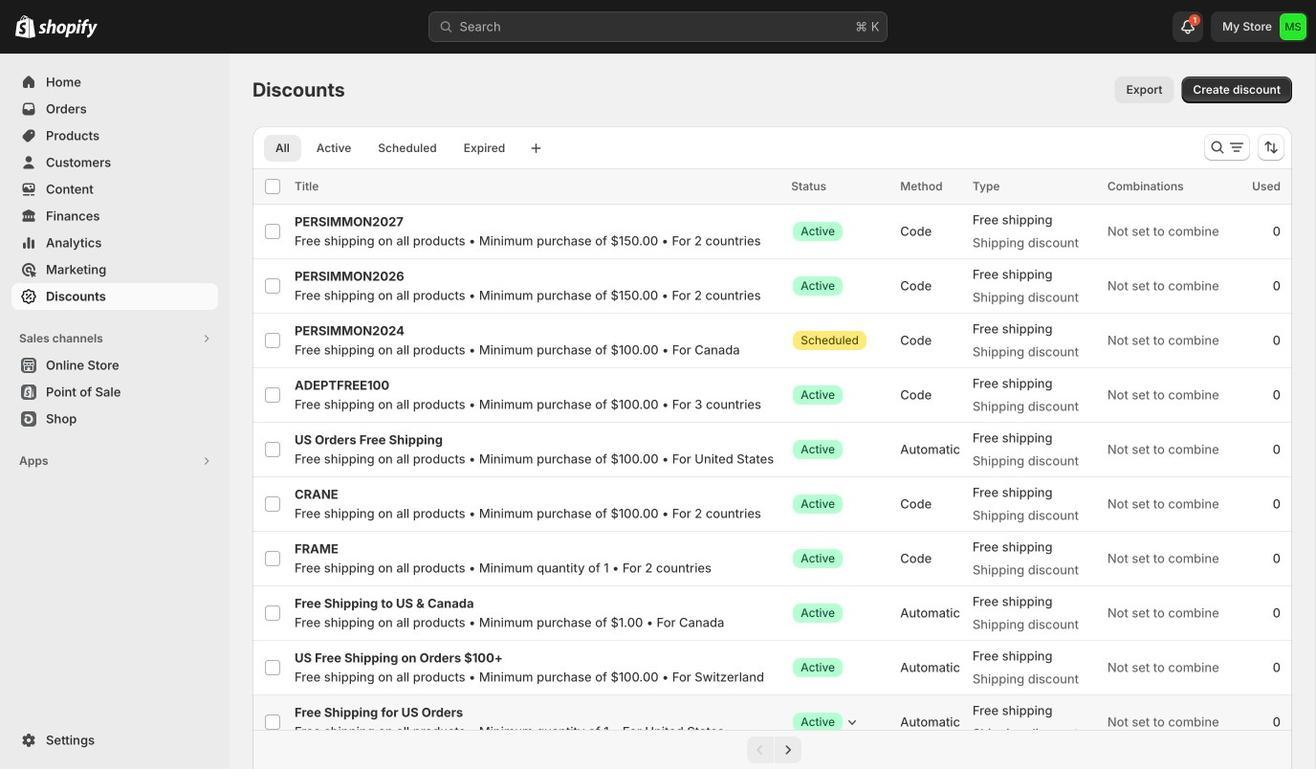 Task type: vqa. For each thing, say whether or not it's contained in the screenshot.
tab list
yes



Task type: locate. For each thing, give the bounding box(es) containing it.
tab list
[[260, 134, 521, 162]]

0 horizontal spatial shopify image
[[15, 15, 35, 38]]

my store image
[[1280, 13, 1307, 40]]

shopify image
[[15, 15, 35, 38], [38, 19, 98, 38]]

pagination element
[[253, 730, 1293, 769]]

1 horizontal spatial shopify image
[[38, 19, 98, 38]]



